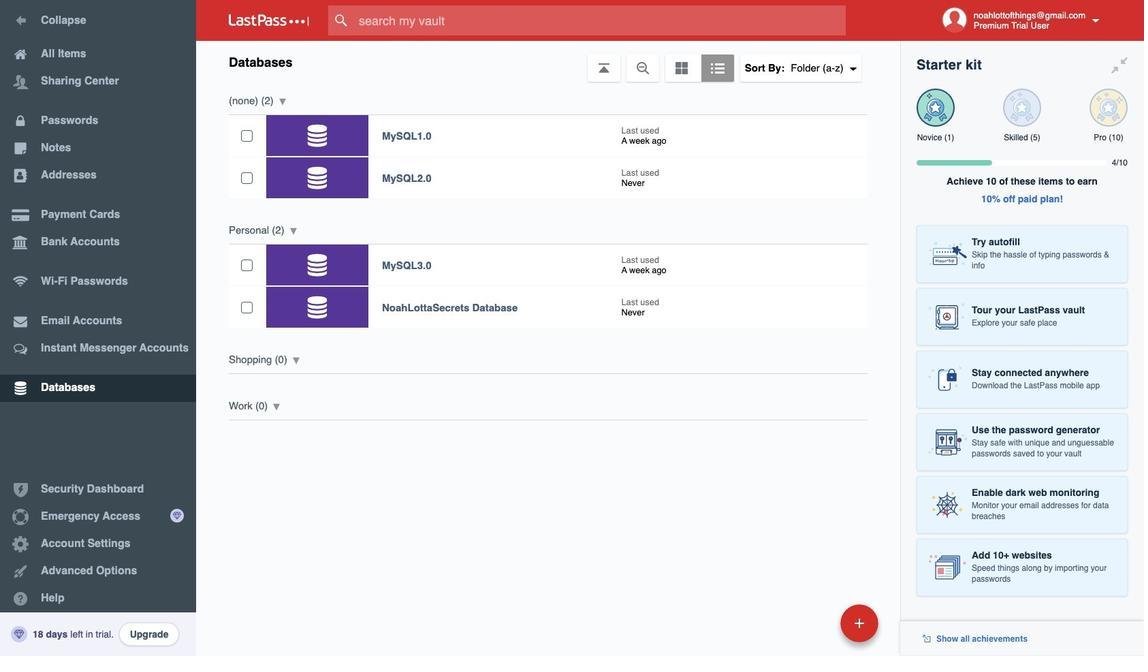 Task type: describe. For each thing, give the bounding box(es) containing it.
main navigation navigation
[[0, 0, 196, 656]]

Search search field
[[328, 5, 873, 35]]



Task type: locate. For each thing, give the bounding box(es) containing it.
search my vault text field
[[328, 5, 873, 35]]

lastpass image
[[229, 14, 309, 27]]

vault options navigation
[[196, 41, 901, 82]]

new item navigation
[[747, 600, 887, 656]]

new item element
[[747, 604, 884, 643]]



